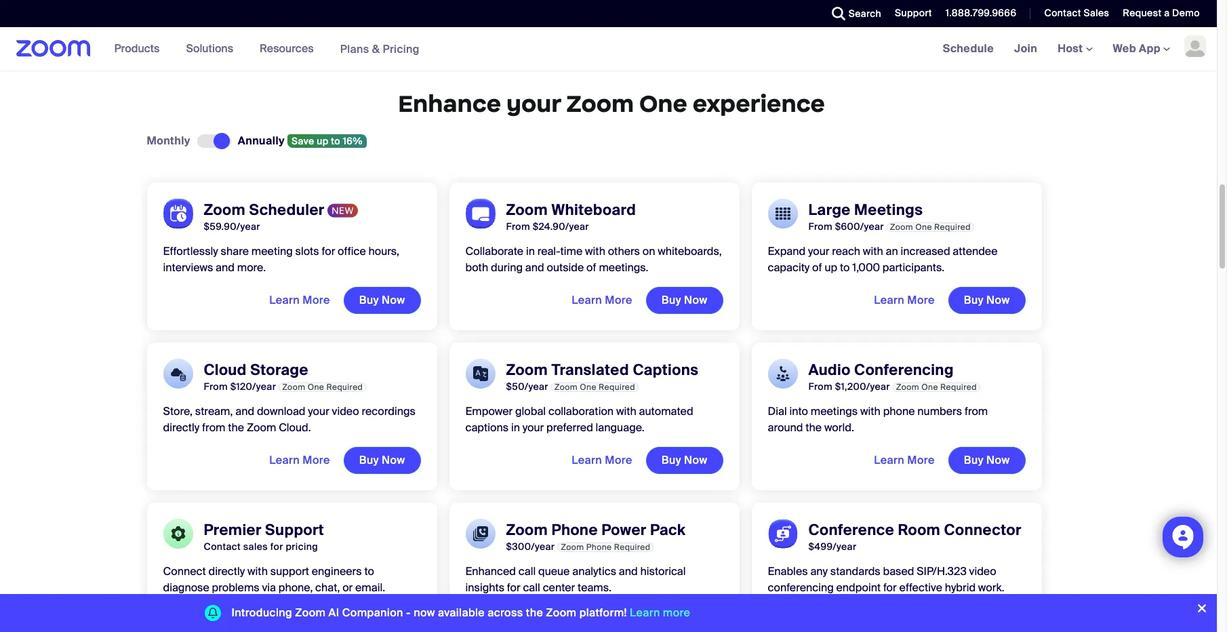 Task type: vqa. For each thing, say whether or not it's contained in the screenshot.
One corresponding to Zoom Translated Captions
yes



Task type: locate. For each thing, give the bounding box(es) containing it.
1 horizontal spatial sales
[[1084, 7, 1110, 19]]

to
[[331, 135, 341, 147], [841, 261, 850, 275], [365, 565, 374, 579]]

more down teams.
[[605, 613, 633, 628]]

product information navigation
[[104, 27, 430, 71]]

the
[[228, 421, 244, 435], [806, 421, 822, 435], [526, 606, 544, 620]]

of
[[587, 261, 597, 275], [813, 261, 823, 275]]

dial into meetings with phone numbers from around the world.
[[768, 404, 989, 435]]

buy now for zoom whiteboard
[[662, 293, 708, 307]]

zoom phone power pack logo image
[[466, 519, 496, 549]]

meetings
[[855, 200, 924, 220]]

whiteboard
[[552, 200, 637, 220]]

directly inside the store, stream, and download your video recordings directly from the zoom cloud.
[[163, 421, 200, 435]]

an
[[886, 244, 899, 259]]

0 vertical spatial sales
[[1084, 7, 1110, 19]]

zoom inside cloud storage from $120/year zoom one required
[[282, 382, 306, 393]]

0 vertical spatial call
[[519, 565, 536, 579]]

more for cloud storage
[[303, 453, 330, 468]]

0 horizontal spatial from
[[202, 421, 226, 435]]

up right save at the top left of page
[[317, 135, 329, 147]]

0 vertical spatial in
[[526, 244, 535, 259]]

banner
[[0, 27, 1218, 71]]

learn down the cloud.
[[269, 453, 300, 468]]

for inside premier support contact sales for pricing
[[271, 541, 283, 553]]

large meetings from $600/year zoom one required
[[809, 200, 971, 233]]

learn more down participants. in the top right of the page
[[875, 293, 935, 307]]

learn down 1,000
[[875, 293, 905, 307]]

now for zoom phone power pack
[[685, 613, 708, 628]]

with inside "expand your reach with an increased attendee capacity of up to 1,000 participants."
[[864, 244, 884, 259]]

2 of from the left
[[813, 261, 823, 275]]

directly down 'store,'
[[163, 421, 200, 435]]

directly inside the connect directly with support engineers to diagnose problems via phone, chat, or email.
[[209, 565, 245, 579]]

store, stream, and download your video recordings directly from the zoom cloud.
[[163, 404, 416, 435]]

schedule link
[[933, 27, 1005, 71]]

learn more for zoom whiteboard
[[572, 293, 633, 307]]

with up 1,000
[[864, 244, 884, 259]]

support up pricing
[[265, 520, 324, 540]]

from down audio
[[809, 381, 833, 393]]

learn more down the cloud.
[[269, 453, 330, 468]]

from
[[506, 221, 531, 233], [809, 221, 833, 233], [204, 381, 228, 393], [809, 381, 833, 393]]

cell
[[154, 0, 1063, 15]]

learn more down 'meetings.'
[[572, 293, 633, 307]]

required for meetings
[[935, 222, 971, 233]]

from inside large meetings from $600/year zoom one required
[[809, 221, 833, 233]]

0 vertical spatial up
[[317, 135, 329, 147]]

with right time
[[585, 244, 606, 259]]

with for large meetings
[[864, 244, 884, 259]]

1 vertical spatial phone
[[587, 542, 612, 553]]

more for audio conferencing
[[908, 453, 935, 468]]

premier support logo image
[[163, 519, 193, 549]]

learn more down effortlessly share meeting slots for office hours, interviews and more.
[[269, 293, 330, 307]]

required inside 'audio conferencing from $1,200/year zoom one required'
[[941, 382, 977, 393]]

and
[[216, 261, 235, 275], [526, 261, 545, 275], [236, 404, 254, 419], [619, 565, 638, 579]]

more for large meetings
[[908, 293, 935, 307]]

cloud
[[204, 360, 247, 380]]

video
[[332, 404, 359, 419], [970, 565, 997, 579]]

your inside empower global collaboration with automated captions in your preferred language.
[[523, 421, 544, 435]]

and right analytics
[[619, 565, 638, 579]]

up inside annually save up to 16%
[[317, 135, 329, 147]]

engineers
[[312, 565, 362, 579]]

with down the $1,200/year
[[861, 404, 881, 419]]

of right the outside
[[587, 261, 597, 275]]

from inside dial into meetings with phone numbers from around the world.
[[965, 404, 989, 419]]

buy now link for large meetings
[[949, 287, 1026, 314]]

sales up host dropdown button
[[1084, 7, 1110, 19]]

with for zoom translated captions
[[617, 404, 637, 419]]

1 vertical spatial contact sales
[[331, 613, 405, 628]]

learn down preferred
[[572, 453, 602, 468]]

with up via
[[248, 565, 268, 579]]

required inside cloud storage from $120/year zoom one required
[[327, 382, 363, 393]]

one inside large meetings from $600/year zoom one required
[[916, 222, 933, 233]]

buy now for cloud storage
[[359, 453, 405, 468]]

2 horizontal spatial the
[[806, 421, 822, 435]]

audio
[[809, 360, 851, 380]]

1 vertical spatial directly
[[209, 565, 245, 579]]

from down cloud
[[204, 381, 228, 393]]

learn down the outside
[[572, 293, 602, 307]]

dial
[[768, 404, 787, 419]]

0 horizontal spatial video
[[332, 404, 359, 419]]

1 horizontal spatial support
[[896, 7, 933, 19]]

0 vertical spatial phone
[[552, 520, 598, 540]]

directly up problems
[[209, 565, 245, 579]]

video inside enables any standards based sip/h.323 video conferencing endpoint for effective hybrid work.
[[970, 565, 997, 579]]

to left 16%
[[331, 135, 341, 147]]

one for zoom translated captions
[[580, 382, 597, 393]]

1 horizontal spatial contact
[[331, 613, 373, 628]]

more down language.
[[605, 453, 633, 468]]

buy now link for cloud storage
[[344, 447, 421, 474]]

0 horizontal spatial contact sales
[[331, 613, 405, 628]]

1 horizontal spatial the
[[526, 606, 544, 620]]

from for cloud storage
[[204, 381, 228, 393]]

the down stream,
[[228, 421, 244, 435]]

video for cloud storage
[[332, 404, 359, 419]]

video up work. at the right bottom of page
[[970, 565, 997, 579]]

0 vertical spatial video
[[332, 404, 359, 419]]

more down 'meetings.'
[[605, 293, 633, 307]]

buy now for audio conferencing
[[965, 453, 1010, 468]]

2 vertical spatial to
[[365, 565, 374, 579]]

learn left more
[[630, 606, 661, 620]]

1 vertical spatial contact
[[204, 541, 241, 553]]

captions
[[466, 421, 509, 435]]

to inside "expand your reach with an increased attendee capacity of up to 1,000 participants."
[[841, 261, 850, 275]]

host
[[1058, 41, 1086, 56]]

0 vertical spatial to
[[331, 135, 341, 147]]

profile picture image
[[1185, 35, 1207, 57]]

enhanced
[[466, 565, 516, 579]]

enhance
[[398, 89, 501, 119]]

both
[[466, 261, 489, 275]]

companion
[[342, 606, 404, 620]]

now for zoom translated captions
[[685, 453, 708, 468]]

and down real-
[[526, 261, 545, 275]]

one inside cloud storage from $120/year zoom one required
[[308, 382, 324, 393]]

into
[[790, 404, 809, 419]]

up down the reach
[[825, 261, 838, 275]]

0 horizontal spatial contact
[[204, 541, 241, 553]]

1 horizontal spatial from
[[965, 404, 989, 419]]

search button
[[822, 0, 885, 27]]

a
[[1165, 7, 1171, 19]]

phone
[[884, 404, 916, 419]]

1 horizontal spatial contact sales
[[1045, 7, 1110, 19]]

the down into
[[806, 421, 822, 435]]

from down stream,
[[202, 421, 226, 435]]

1 horizontal spatial video
[[970, 565, 997, 579]]

now for cloud storage
[[382, 453, 405, 468]]

more down the cloud.
[[303, 453, 330, 468]]

of right capacity
[[813, 261, 823, 275]]

expand your reach with an increased attendee capacity of up to 1,000 participants.
[[768, 244, 998, 275]]

learn more down teams.
[[572, 613, 633, 628]]

1 vertical spatial up
[[825, 261, 838, 275]]

with up language.
[[617, 404, 637, 419]]

one inside 'audio conferencing from $1,200/year zoom one required'
[[922, 382, 939, 393]]

hybrid
[[946, 581, 976, 595]]

learn more
[[269, 293, 330, 307], [572, 293, 633, 307], [875, 293, 935, 307], [269, 453, 330, 468], [572, 453, 633, 468], [875, 453, 935, 468], [572, 613, 633, 628]]

standards
[[831, 565, 881, 579]]

0 horizontal spatial sales
[[376, 613, 405, 628]]

plans & pricing
[[340, 42, 420, 56]]

whiteboards,
[[658, 244, 722, 259]]

buy for cloud storage
[[359, 453, 379, 468]]

solutions button
[[186, 27, 240, 71]]

0 horizontal spatial directly
[[163, 421, 200, 435]]

historical
[[641, 565, 686, 579]]

translated
[[552, 360, 630, 380]]

buy now
[[359, 293, 405, 307], [662, 293, 708, 307], [965, 293, 1010, 307], [359, 453, 405, 468], [662, 453, 708, 468], [965, 453, 1010, 468], [662, 613, 708, 628]]

learn more for large meetings
[[875, 293, 935, 307]]

support
[[896, 7, 933, 19], [265, 520, 324, 540]]

required up the recordings at the left of the page
[[327, 382, 363, 393]]

learn more link
[[630, 606, 691, 620]]

0 horizontal spatial to
[[331, 135, 341, 147]]

sales left "-"
[[376, 613, 405, 628]]

&
[[372, 42, 380, 56]]

your
[[507, 89, 561, 119], [809, 244, 830, 259], [308, 404, 330, 419], [523, 421, 544, 435]]

download
[[257, 404, 306, 419]]

buy now for large meetings
[[965, 293, 1010, 307]]

learn for large meetings
[[875, 293, 905, 307]]

more down participants. in the top right of the page
[[908, 293, 935, 307]]

required for translated
[[599, 382, 636, 393]]

required up attendee
[[935, 222, 971, 233]]

more
[[303, 293, 330, 307], [605, 293, 633, 307], [908, 293, 935, 307], [303, 453, 330, 468], [605, 453, 633, 468], [908, 453, 935, 468], [605, 613, 633, 628]]

0 horizontal spatial of
[[587, 261, 597, 275]]

request a demo link
[[1113, 0, 1218, 27], [1124, 7, 1201, 19]]

from inside zoom whiteboard from $24.90/year
[[506, 221, 531, 233]]

buy
[[359, 293, 379, 307], [662, 293, 682, 307], [965, 293, 984, 307], [359, 453, 379, 468], [662, 453, 682, 468], [965, 453, 984, 468], [662, 613, 682, 628]]

contact up host
[[1045, 7, 1082, 19]]

required up numbers
[[941, 382, 977, 393]]

1 vertical spatial support
[[265, 520, 324, 540]]

required inside large meetings from $600/year zoom one required
[[935, 222, 971, 233]]

learn down dial into meetings with phone numbers from around the world.
[[875, 453, 905, 468]]

more for zoom translated captions
[[605, 453, 633, 468]]

0 vertical spatial from
[[965, 404, 989, 419]]

buy now link for zoom phone power pack
[[646, 607, 724, 632]]

with inside dial into meetings with phone numbers from around the world.
[[861, 404, 881, 419]]

from right numbers
[[965, 404, 989, 419]]

store,
[[163, 404, 193, 419]]

call down $300/year
[[519, 565, 536, 579]]

$120/year
[[230, 381, 276, 393]]

from down large
[[809, 221, 833, 233]]

required inside zoom translated captions $50/year zoom one required
[[599, 382, 636, 393]]

numbers
[[918, 404, 963, 419]]

from up collaborate
[[506, 221, 531, 233]]

required for storage
[[327, 382, 363, 393]]

meetings navigation
[[933, 27, 1218, 71]]

0 vertical spatial directly
[[163, 421, 200, 435]]

during
[[491, 261, 523, 275]]

sales
[[243, 541, 268, 553]]

video left the recordings at the left of the page
[[332, 404, 359, 419]]

2 horizontal spatial contact
[[1045, 7, 1082, 19]]

0 horizontal spatial in
[[511, 421, 520, 435]]

conference room connector $499/year
[[809, 520, 1022, 553]]

host button
[[1058, 41, 1093, 56]]

buy for zoom phone power pack
[[662, 613, 682, 628]]

learn down teams.
[[572, 613, 602, 628]]

work.
[[979, 581, 1005, 595]]

automated
[[639, 404, 694, 419]]

with inside collaborate in real-time with others on whiteboards, both during and outside of meetings.
[[585, 244, 606, 259]]

contact down "premier"
[[204, 541, 241, 553]]

video inside the store, stream, and download your video recordings directly from the zoom cloud.
[[332, 404, 359, 419]]

contact sales link
[[1035, 0, 1113, 27], [1045, 7, 1110, 19], [315, 607, 421, 632]]

buy now link for zoom translated captions
[[646, 447, 724, 474]]

2 horizontal spatial to
[[841, 261, 850, 275]]

0 vertical spatial support
[[896, 7, 933, 19]]

in down global
[[511, 421, 520, 435]]

contact down or
[[331, 613, 373, 628]]

learn more down language.
[[572, 453, 633, 468]]

with for audio conferencing
[[861, 404, 881, 419]]

for right slots
[[322, 244, 335, 259]]

learn more down dial into meetings with phone numbers from around the world.
[[875, 453, 935, 468]]

support right "search"
[[896, 7, 933, 19]]

enables any standards based sip/h.323 video conferencing endpoint for effective hybrid work.
[[768, 565, 1005, 595]]

now for zoom whiteboard
[[685, 293, 708, 307]]

one inside zoom translated captions $50/year zoom one required
[[580, 382, 597, 393]]

1 vertical spatial from
[[202, 421, 226, 435]]

based
[[884, 565, 915, 579]]

0 horizontal spatial up
[[317, 135, 329, 147]]

1 of from the left
[[587, 261, 597, 275]]

1 horizontal spatial up
[[825, 261, 838, 275]]

zoom whiteboard logo image
[[466, 199, 496, 229]]

in left real-
[[526, 244, 535, 259]]

banner containing products
[[0, 27, 1218, 71]]

1 vertical spatial in
[[511, 421, 520, 435]]

learn more for cloud storage
[[269, 453, 330, 468]]

more down numbers
[[908, 453, 935, 468]]

from inside cloud storage from $120/year zoom one required
[[204, 381, 228, 393]]

1 vertical spatial to
[[841, 261, 850, 275]]

required down power
[[614, 542, 651, 553]]

increased
[[901, 244, 951, 259]]

contact sales down email.
[[331, 613, 405, 628]]

to down the reach
[[841, 261, 850, 275]]

for down based on the right of page
[[884, 581, 897, 595]]

learn more for zoom translated captions
[[572, 453, 633, 468]]

with inside the connect directly with support engineers to diagnose problems via phone, chat, or email.
[[248, 565, 268, 579]]

one
[[640, 89, 688, 119], [916, 222, 933, 233], [308, 382, 324, 393], [580, 382, 597, 393], [922, 382, 939, 393]]

1 horizontal spatial to
[[365, 565, 374, 579]]

for right sales
[[271, 541, 283, 553]]

1 horizontal spatial directly
[[209, 565, 245, 579]]

connector
[[945, 520, 1022, 540]]

plans & pricing link
[[340, 42, 420, 56], [340, 42, 420, 56]]

to up email.
[[365, 565, 374, 579]]

contact sales up host dropdown button
[[1045, 7, 1110, 19]]

1 horizontal spatial of
[[813, 261, 823, 275]]

and down "share"
[[216, 261, 235, 275]]

the inside dial into meetings with phone numbers from around the world.
[[806, 421, 822, 435]]

required down translated
[[599, 382, 636, 393]]

1 vertical spatial sales
[[376, 613, 405, 628]]

1 horizontal spatial in
[[526, 244, 535, 259]]

around
[[768, 421, 804, 435]]

0 horizontal spatial support
[[265, 520, 324, 540]]

the right across
[[526, 606, 544, 620]]

storage
[[250, 360, 309, 380]]

of inside "expand your reach with an increased attendee capacity of up to 1,000 participants."
[[813, 261, 823, 275]]

1 vertical spatial video
[[970, 565, 997, 579]]

zoom whiteboard from $24.90/year
[[506, 200, 637, 233]]

for up across
[[507, 581, 521, 595]]

contact sales
[[1045, 7, 1110, 19], [331, 613, 405, 628]]

call left center
[[523, 581, 541, 595]]

zoom inside the store, stream, and download your video recordings directly from the zoom cloud.
[[247, 421, 276, 435]]

effortlessly
[[163, 244, 218, 259]]

for inside enhanced call queue analytics and historical insights for call center teams.
[[507, 581, 521, 595]]

teams.
[[578, 581, 612, 595]]

and down $120/year at the bottom
[[236, 404, 254, 419]]

from inside 'audio conferencing from $1,200/year zoom one required'
[[809, 381, 833, 393]]

request
[[1124, 7, 1162, 19]]

buy now link
[[344, 287, 421, 314], [646, 287, 724, 314], [949, 287, 1026, 314], [344, 447, 421, 474], [646, 447, 724, 474], [949, 447, 1026, 474], [646, 607, 724, 632]]

with inside empower global collaboration with automated captions in your preferred language.
[[617, 404, 637, 419]]

0 horizontal spatial the
[[228, 421, 244, 435]]

for
[[322, 244, 335, 259], [271, 541, 283, 553], [507, 581, 521, 595], [884, 581, 897, 595]]

insights
[[466, 581, 505, 595]]



Task type: describe. For each thing, give the bounding box(es) containing it.
slots
[[295, 244, 319, 259]]

your inside "expand your reach with an increased attendee capacity of up to 1,000 participants."
[[809, 244, 830, 259]]

zoom logo image
[[16, 40, 91, 57]]

email.
[[356, 581, 385, 595]]

1.888.799.9666
[[946, 7, 1017, 19]]

ai
[[329, 606, 340, 620]]

scheduler
[[249, 200, 325, 220]]

in inside collaborate in real-time with others on whiteboards, both during and outside of meetings.
[[526, 244, 535, 259]]

conferencing
[[855, 360, 954, 380]]

experience
[[693, 89, 826, 119]]

buy for audio conferencing
[[965, 453, 984, 468]]

$300/year
[[506, 541, 555, 553]]

audio conferencing logo image
[[768, 359, 798, 389]]

cloud storage logo image
[[163, 359, 193, 389]]

from for zoom whiteboard
[[506, 221, 531, 233]]

the for dial into meetings with phone numbers from around the world.
[[806, 421, 822, 435]]

zoom scheduler logo image
[[163, 199, 193, 229]]

from for large meetings
[[809, 221, 833, 233]]

to inside annually save up to 16%
[[331, 135, 341, 147]]

the inside the store, stream, and download your video recordings directly from the zoom cloud.
[[228, 421, 244, 435]]

zoom inside 'audio conferencing from $1,200/year zoom one required'
[[897, 382, 920, 393]]

pricing
[[286, 541, 318, 553]]

attendee
[[953, 244, 998, 259]]

introducing
[[232, 606, 292, 620]]

phone,
[[279, 581, 313, 595]]

cloud storage from $120/year zoom one required
[[204, 360, 363, 393]]

large meetings logo image
[[768, 199, 798, 229]]

any
[[811, 565, 828, 579]]

0 vertical spatial contact sales
[[1045, 7, 1110, 19]]

more for zoom phone power pack
[[605, 613, 633, 628]]

solutions
[[186, 41, 233, 56]]

contact inside premier support contact sales for pricing
[[204, 541, 241, 553]]

zoom scheduler
[[204, 200, 325, 220]]

queue
[[539, 565, 570, 579]]

request a demo
[[1124, 7, 1201, 19]]

meetings
[[811, 404, 858, 419]]

participants.
[[883, 261, 945, 275]]

zoom inside zoom whiteboard from $24.90/year
[[506, 200, 548, 220]]

join link
[[1005, 27, 1048, 71]]

learn for zoom phone power pack
[[572, 613, 602, 628]]

zoom inside large meetings from $600/year zoom one required
[[891, 222, 914, 233]]

support
[[271, 565, 309, 579]]

learn more for audio conferencing
[[875, 453, 935, 468]]

collaboration
[[549, 404, 614, 419]]

badge image
[[327, 203, 358, 217]]

capacity
[[768, 261, 810, 275]]

buy for zoom translated captions
[[662, 453, 682, 468]]

recordings
[[362, 404, 416, 419]]

office
[[338, 244, 366, 259]]

zoom phone power pack $300/year zoom phone required
[[506, 520, 686, 553]]

across
[[488, 606, 523, 620]]

web app button
[[1114, 41, 1171, 56]]

large
[[809, 200, 851, 220]]

premier
[[204, 520, 262, 540]]

diagnose
[[163, 581, 210, 595]]

to inside the connect directly with support engineers to diagnose problems via phone, chat, or email.
[[365, 565, 374, 579]]

expand
[[768, 244, 806, 259]]

for inside effortlessly share meeting slots for office hours, interviews and more.
[[322, 244, 335, 259]]

real-
[[538, 244, 561, 259]]

pricing
[[383, 42, 420, 56]]

global
[[516, 404, 546, 419]]

empower
[[466, 404, 513, 419]]

connect
[[163, 565, 206, 579]]

from for audio conferencing
[[809, 381, 833, 393]]

endpoint
[[837, 581, 881, 595]]

effective
[[900, 581, 943, 595]]

1 vertical spatial call
[[523, 581, 541, 595]]

annually
[[238, 134, 285, 148]]

0 vertical spatial contact
[[1045, 7, 1082, 19]]

zoom translated captions logo image
[[466, 359, 496, 389]]

support inside premier support contact sales for pricing
[[265, 520, 324, 540]]

buy now link for audio conferencing
[[949, 447, 1026, 474]]

conference room connector logo image
[[768, 519, 798, 549]]

products
[[114, 41, 160, 56]]

in inside empower global collaboration with automated captions in your preferred language.
[[511, 421, 520, 435]]

buy now link for zoom whiteboard
[[646, 287, 724, 314]]

reach
[[833, 244, 861, 259]]

one for large meetings
[[916, 222, 933, 233]]

power
[[602, 520, 647, 540]]

your inside the store, stream, and download your video recordings directly from the zoom cloud.
[[308, 404, 330, 419]]

enhance your zoom one experience
[[398, 89, 826, 119]]

schedule
[[943, 41, 995, 56]]

buy now for zoom translated captions
[[662, 453, 708, 468]]

buy now for zoom phone power pack
[[662, 613, 708, 628]]

enables
[[768, 565, 808, 579]]

buy for large meetings
[[965, 293, 984, 307]]

conference
[[809, 520, 895, 540]]

analytics
[[573, 565, 617, 579]]

from inside the store, stream, and download your video recordings directly from the zoom cloud.
[[202, 421, 226, 435]]

resources button
[[260, 27, 320, 71]]

meeting
[[252, 244, 293, 259]]

more down slots
[[303, 293, 330, 307]]

web
[[1114, 41, 1137, 56]]

learn for cloud storage
[[269, 453, 300, 468]]

cloud.
[[279, 421, 311, 435]]

and inside effortlessly share meeting slots for office hours, interviews and more.
[[216, 261, 235, 275]]

more.
[[237, 261, 266, 275]]

more for zoom whiteboard
[[605, 293, 633, 307]]

resources
[[260, 41, 314, 56]]

learn down effortlessly share meeting slots for office hours, interviews and more.
[[269, 293, 300, 307]]

interviews
[[163, 261, 213, 275]]

now for large meetings
[[987, 293, 1010, 307]]

the for introducing zoom ai companion - now available across the zoom platform! learn more
[[526, 606, 544, 620]]

more
[[663, 606, 691, 620]]

chat,
[[316, 581, 340, 595]]

-
[[406, 606, 411, 620]]

plans
[[340, 42, 369, 56]]

of inside collaborate in real-time with others on whiteboards, both during and outside of meetings.
[[587, 261, 597, 275]]

share
[[221, 244, 249, 259]]

learn for zoom translated captions
[[572, 453, 602, 468]]

connect directly with support engineers to diagnose problems via phone, chat, or email.
[[163, 565, 385, 595]]

outside
[[547, 261, 584, 275]]

web app
[[1114, 41, 1161, 56]]

$59.90/year
[[204, 221, 260, 233]]

and inside collaborate in real-time with others on whiteboards, both during and outside of meetings.
[[526, 261, 545, 275]]

required inside zoom phone power pack $300/year zoom phone required
[[614, 542, 651, 553]]

video for conference room connector
[[970, 565, 997, 579]]

language.
[[596, 421, 645, 435]]

annually save up to 16%
[[238, 134, 363, 148]]

hours,
[[369, 244, 400, 259]]

captions
[[633, 360, 699, 380]]

learn more for zoom phone power pack
[[572, 613, 633, 628]]

$499/year
[[809, 541, 857, 553]]

$24.90/year
[[533, 221, 589, 233]]

meetings.
[[599, 261, 649, 275]]

required for conferencing
[[941, 382, 977, 393]]

2 vertical spatial contact
[[331, 613, 373, 628]]

now for audio conferencing
[[987, 453, 1010, 468]]

and inside enhanced call queue analytics and historical insights for call center teams.
[[619, 565, 638, 579]]

center
[[543, 581, 575, 595]]

learn for audio conferencing
[[875, 453, 905, 468]]

premier support contact sales for pricing
[[204, 520, 324, 553]]

one for cloud storage
[[308, 382, 324, 393]]

learn for zoom whiteboard
[[572, 293, 602, 307]]

up inside "expand your reach with an increased attendee capacity of up to 1,000 participants."
[[825, 261, 838, 275]]

buy for zoom whiteboard
[[662, 293, 682, 307]]

for inside enables any standards based sip/h.323 video conferencing endpoint for effective hybrid work.
[[884, 581, 897, 595]]

and inside the store, stream, and download your video recordings directly from the zoom cloud.
[[236, 404, 254, 419]]

one for audio conferencing
[[922, 382, 939, 393]]



